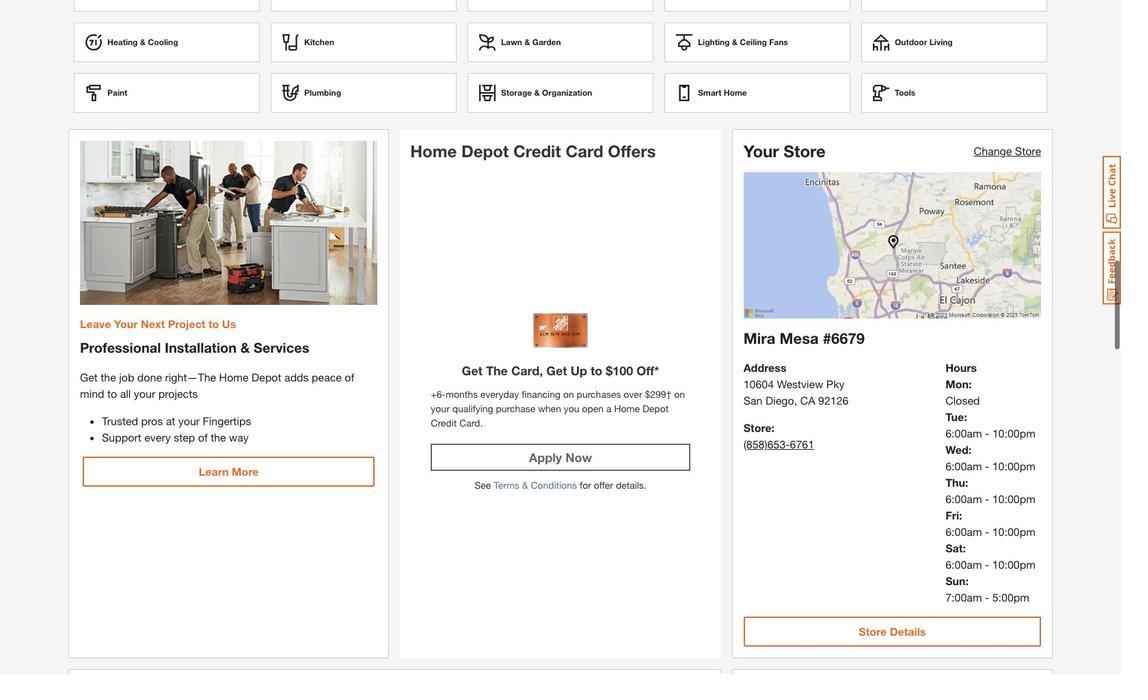 Task type: locate. For each thing, give the bounding box(es) containing it.
+6-months everyday financing on purchases over $299† on your qualifying purchase when you open a home depot credit card.
[[431, 388, 685, 428]]

2 6:00am from the top
[[946, 459, 982, 472]]

0 horizontal spatial depot
[[252, 371, 281, 384]]

to right the up
[[591, 363, 603, 378]]

conditions
[[531, 479, 577, 491]]

change
[[974, 144, 1012, 157]]

depot down $299†
[[643, 402, 669, 414]]

your
[[134, 387, 155, 400], [431, 402, 450, 414], [178, 414, 200, 427]]

paint link
[[74, 73, 260, 113]]

of right step
[[198, 431, 208, 444]]

ceiling
[[740, 37, 767, 47]]

2 horizontal spatial depot
[[643, 402, 669, 414]]

3 6:00am from the top
[[946, 492, 982, 505]]

0 horizontal spatial the
[[101, 371, 116, 384]]

the down the fingertips
[[211, 431, 226, 444]]

storage
[[501, 88, 532, 98]]

0 vertical spatial depot
[[462, 142, 509, 161]]

0 horizontal spatial credit
[[431, 417, 457, 428]]

depot down storage on the left top of page
[[462, 142, 509, 161]]

job
[[119, 371, 134, 384]]

terms
[[494, 479, 520, 491]]

store
[[784, 142, 826, 161], [1015, 144, 1042, 157], [744, 421, 772, 434], [859, 625, 887, 638]]

get left the
[[462, 363, 483, 378]]

store : (858)653-6761
[[744, 421, 815, 451]]

1 horizontal spatial the
[[211, 431, 226, 444]]

+6-
[[431, 388, 446, 400]]

of inside get the job done right—the home depot adds peace of mind     to all your projects
[[345, 371, 354, 384]]

credit
[[514, 142, 561, 161], [431, 417, 457, 428]]

6:00am down thu: on the right bottom
[[946, 492, 982, 505]]

2 horizontal spatial to
[[591, 363, 603, 378]]

5 - from the top
[[985, 558, 990, 571]]

& for garden
[[525, 37, 530, 47]]

(858)653-6761 link
[[744, 438, 815, 451]]

1 vertical spatial to
[[591, 363, 603, 378]]

store details
[[859, 625, 926, 638]]

of inside trusted pros at your fingertips support every step of the way
[[198, 431, 208, 444]]

2 vertical spatial depot
[[643, 402, 669, 414]]

4 6:00am from the top
[[946, 525, 982, 538]]

2 vertical spatial to
[[107, 387, 117, 400]]

qualifying
[[452, 402, 493, 414]]

smart home
[[698, 88, 747, 98]]

plumbing
[[304, 88, 341, 98]]

1 horizontal spatial of
[[345, 371, 354, 384]]

0 vertical spatial the
[[101, 371, 116, 384]]

learn
[[199, 465, 229, 478]]

& left services
[[241, 340, 250, 356]]

0 vertical spatial to
[[209, 317, 219, 330]]

2 horizontal spatial get
[[547, 363, 567, 378]]

the inside trusted pros at your fingertips support every step of the way
[[211, 431, 226, 444]]

your down done
[[134, 387, 155, 400]]

card.
[[460, 417, 483, 428]]

0 horizontal spatial on
[[563, 388, 574, 400]]

live chat image
[[1103, 156, 1122, 229]]

apply now link
[[431, 443, 690, 471]]

next
[[141, 317, 165, 330]]

the left job
[[101, 371, 116, 384]]

depot left adds
[[252, 371, 281, 384]]

0 horizontal spatial your
[[114, 317, 138, 330]]

map pin image
[[887, 235, 901, 249]]

your down +6-
[[431, 402, 450, 414]]

& for ceiling
[[732, 37, 738, 47]]

1 vertical spatial depot
[[252, 371, 281, 384]]

0 horizontal spatial to
[[107, 387, 117, 400]]

your up step
[[178, 414, 200, 427]]

lighting
[[698, 37, 730, 47]]

1 vertical spatial credit
[[431, 417, 457, 428]]

credit left card.
[[431, 417, 457, 428]]

fans
[[769, 37, 788, 47]]

on right $299†
[[674, 388, 685, 400]]

to left us
[[209, 317, 219, 330]]

6:00am up sun:
[[946, 558, 982, 571]]

& right storage on the left top of page
[[534, 88, 540, 98]]

storage & organization
[[501, 88, 592, 98]]

credit left card
[[514, 142, 561, 161]]

terms & conditions button
[[494, 478, 577, 492]]

0 vertical spatial your
[[134, 387, 155, 400]]

1 horizontal spatial on
[[674, 388, 685, 400]]

change store
[[974, 144, 1042, 157]]

on up you
[[563, 388, 574, 400]]

your inside the "+6-months everyday financing on purchases over $299† on your qualifying purchase when you open a home depot credit card."
[[431, 402, 450, 414]]

outdoor living link
[[862, 23, 1048, 62]]

& left cooling
[[140, 37, 146, 47]]

1 vertical spatial the
[[211, 431, 226, 444]]

at
[[166, 414, 175, 427]]

your inside get the job done right—the home depot adds peace of mind     to all your projects
[[134, 387, 155, 400]]

plumbing link
[[271, 73, 457, 113]]

project
[[168, 317, 205, 330]]

us
[[222, 317, 236, 330]]

2 horizontal spatial your
[[431, 402, 450, 414]]

to left all
[[107, 387, 117, 400]]

smart home link
[[665, 73, 851, 113]]

mind
[[80, 387, 104, 400]]

hours mon: closed tue: 6:00am - 10:00pm wed: 6:00am - 10:00pm thu: 6:00am - 10:00pm fri: 6:00am - 10:00pm sat: 6:00am - 10:00pm sun: 7:00am - 5:00pm
[[946, 361, 1036, 604]]

your up the professional at the bottom of the page
[[114, 317, 138, 330]]

details.
[[616, 479, 647, 491]]

4 10:00pm from the top
[[993, 525, 1036, 538]]

ca
[[801, 394, 816, 407]]

to inside get the job done right—the home depot adds peace of mind     to all your projects
[[107, 387, 117, 400]]

address
[[744, 361, 787, 374]]

get up mind
[[80, 371, 98, 384]]

10:00pm
[[993, 427, 1036, 440], [993, 459, 1036, 472], [993, 492, 1036, 505], [993, 525, 1036, 538], [993, 558, 1036, 571]]

everyday
[[481, 388, 519, 400]]

0 horizontal spatial of
[[198, 431, 208, 444]]

6:00am up wed:
[[946, 427, 982, 440]]

of
[[345, 371, 354, 384], [198, 431, 208, 444]]

pros
[[141, 414, 163, 427]]

1 vertical spatial of
[[198, 431, 208, 444]]

1 6:00am from the top
[[946, 427, 982, 440]]

feedback link image
[[1103, 231, 1122, 305]]

0 horizontal spatial your
[[134, 387, 155, 400]]

3 - from the top
[[985, 492, 990, 505]]

6679
[[832, 330, 865, 348]]

6:00am
[[946, 427, 982, 440], [946, 459, 982, 472], [946, 492, 982, 505], [946, 525, 982, 538], [946, 558, 982, 571]]

0 vertical spatial credit
[[514, 142, 561, 161]]

home
[[724, 88, 747, 98], [411, 142, 457, 161], [219, 371, 249, 384], [614, 402, 640, 414]]

fri:
[[946, 509, 963, 522]]

6:00am up sat: at the bottom right of page
[[946, 525, 982, 538]]

garden
[[533, 37, 561, 47]]

your down smart home link
[[744, 142, 779, 161]]

& left ceiling
[[732, 37, 738, 47]]

organization
[[542, 88, 592, 98]]

way
[[229, 431, 249, 444]]

1 vertical spatial your
[[431, 402, 450, 414]]

smart home placeholder image
[[676, 85, 693, 101]]

home inside smart home link
[[724, 88, 747, 98]]

lighting & ceiling fans link
[[665, 23, 851, 62]]

1 horizontal spatial get
[[462, 363, 483, 378]]

the inside get the job done right—the home depot adds peace of mind     to all your projects
[[101, 371, 116, 384]]

5:00pm
[[993, 591, 1030, 604]]

kitchen link
[[271, 23, 457, 62]]

leave your next project to us
[[80, 317, 236, 330]]

heating
[[107, 37, 138, 47]]

get left the up
[[547, 363, 567, 378]]

on
[[563, 388, 574, 400], [674, 388, 685, 400]]

apply
[[529, 450, 562, 465]]

2 vertical spatial your
[[178, 414, 200, 427]]

financing
[[522, 388, 561, 400]]

when
[[538, 402, 561, 414]]

get inside get the job done right—the home depot adds peace of mind     to all your projects
[[80, 371, 98, 384]]

map preview image
[[744, 172, 1042, 319]]

outdoor
[[895, 37, 928, 47]]

0 vertical spatial of
[[345, 371, 354, 384]]

of right peace
[[345, 371, 354, 384]]

5 6:00am from the top
[[946, 558, 982, 571]]

6 - from the top
[[985, 591, 990, 604]]

1 vertical spatial your
[[114, 317, 138, 330]]

& right lawn
[[525, 37, 530, 47]]

1 horizontal spatial your
[[178, 414, 200, 427]]

2 10:00pm from the top
[[993, 459, 1036, 472]]

your
[[744, 142, 779, 161], [114, 317, 138, 330]]

services
[[254, 340, 309, 356]]

-
[[985, 427, 990, 440], [985, 459, 990, 472], [985, 492, 990, 505], [985, 525, 990, 538], [985, 558, 990, 571], [985, 591, 990, 604]]

store inside the store : (858)653-6761
[[744, 421, 772, 434]]

6:00am down wed:
[[946, 459, 982, 472]]

peace
[[312, 371, 342, 384]]

card
[[566, 142, 604, 161]]

&
[[140, 37, 146, 47], [525, 37, 530, 47], [732, 37, 738, 47], [534, 88, 540, 98], [241, 340, 250, 356], [522, 479, 528, 491]]

1 horizontal spatial your
[[744, 142, 779, 161]]

2 on from the left
[[674, 388, 685, 400]]

0 horizontal spatial get
[[80, 371, 98, 384]]

lawn & garden
[[501, 37, 561, 47]]

store details link
[[744, 617, 1042, 647]]



Task type: describe. For each thing, give the bounding box(es) containing it.
$100
[[606, 363, 633, 378]]

westview
[[777, 377, 824, 390]]

professional installation & services
[[80, 340, 309, 356]]

$299†
[[645, 388, 672, 400]]

1 on from the left
[[563, 388, 574, 400]]

wed:
[[946, 443, 972, 456]]

home depot credit card offers
[[411, 142, 656, 161]]

all
[[120, 387, 131, 400]]

3 10:00pm from the top
[[993, 492, 1036, 505]]

depot inside the "+6-months everyday financing on purchases over $299† on your qualifying purchase when you open a home depot credit card."
[[643, 402, 669, 414]]

over
[[624, 388, 643, 400]]

,
[[794, 394, 798, 407]]

trusted
[[102, 414, 138, 427]]

adds
[[285, 371, 309, 384]]

7:00am
[[946, 591, 982, 604]]

1 horizontal spatial depot
[[462, 142, 509, 161]]

mon:
[[946, 377, 972, 390]]

tue:
[[946, 410, 967, 423]]

5 10:00pm from the top
[[993, 558, 1036, 571]]

1 - from the top
[[985, 427, 990, 440]]

depot inside get the job done right—the home depot adds peace of mind     to all your projects
[[252, 371, 281, 384]]

offer
[[594, 479, 613, 491]]

learn more
[[199, 465, 259, 478]]

for
[[580, 479, 591, 491]]

mesa
[[780, 330, 819, 348]]

living
[[930, 37, 953, 47]]

storage & organization link
[[468, 73, 654, 113]]

1 horizontal spatial credit
[[514, 142, 561, 161]]

see
[[475, 479, 491, 491]]

get for get the job done right—the home depot adds peace of mind     to all your projects
[[80, 371, 98, 384]]

get for get the card, get up to $100 off*
[[462, 363, 483, 378]]

0 vertical spatial your
[[744, 142, 779, 161]]

home inside get the job done right—the home depot adds peace of mind     to all your projects
[[219, 371, 249, 384]]

home inside the "+6-months everyday financing on purchases over $299† on your qualifying purchase when you open a home depot credit card."
[[614, 402, 640, 414]]

step
[[174, 431, 195, 444]]

installation
[[165, 340, 237, 356]]

card,
[[511, 363, 543, 378]]

tools link
[[862, 73, 1048, 113]]

san
[[744, 394, 763, 407]]

cooling
[[148, 37, 178, 47]]

trusted pros at your fingertips support every step of the way
[[102, 414, 251, 444]]

lighting & ceiling fans
[[698, 37, 788, 47]]

get the job done right—the home depot adds peace of mind     to all your projects
[[80, 371, 354, 400]]

2 - from the top
[[985, 459, 990, 472]]

up
[[571, 363, 587, 378]]

hours
[[946, 361, 977, 374]]

sat:
[[946, 542, 966, 555]]

6761
[[790, 438, 815, 451]]

fingertips
[[203, 414, 251, 427]]

done
[[137, 371, 162, 384]]

& for organization
[[534, 88, 540, 98]]

4 - from the top
[[985, 525, 990, 538]]

details
[[890, 625, 926, 638]]

store inside store details link
[[859, 625, 887, 638]]

#
[[823, 330, 832, 348]]

professional
[[80, 340, 161, 356]]

:
[[772, 421, 775, 434]]

& for cooling
[[140, 37, 146, 47]]

learn more link
[[83, 457, 375, 487]]

you
[[564, 402, 580, 414]]

& right terms
[[522, 479, 528, 491]]

tools
[[895, 88, 916, 98]]

closed
[[946, 394, 980, 407]]

support
[[102, 431, 141, 444]]

your store
[[744, 142, 826, 161]]

pky
[[827, 377, 845, 390]]

heating & cooling
[[107, 37, 178, 47]]

more
[[232, 465, 259, 478]]

see terms & conditions for offer details.
[[475, 479, 647, 491]]

lawn
[[501, 37, 522, 47]]

outdoor living
[[895, 37, 953, 47]]

credit card icon image
[[533, 313, 588, 355]]

thu:
[[946, 476, 969, 489]]

smart
[[698, 88, 722, 98]]

sun:
[[946, 574, 969, 587]]

off*
[[637, 363, 659, 378]]

open
[[582, 402, 604, 414]]

address 10604 westview pky san diego , ca 92126
[[744, 361, 849, 407]]

lawn & garden link
[[468, 23, 654, 62]]

credit inside the "+6-months everyday financing on purchases over $299† on your qualifying purchase when you open a home depot credit card."
[[431, 417, 457, 428]]

mira mesa # 6679
[[744, 330, 865, 348]]

purchases
[[577, 388, 621, 400]]

months
[[446, 388, 478, 400]]

(858)653-
[[744, 438, 790, 451]]

the
[[486, 363, 508, 378]]

1 10:00pm from the top
[[993, 427, 1036, 440]]

your inside trusted pros at your fingertips support every step of the way
[[178, 414, 200, 427]]

10604
[[744, 377, 774, 390]]

now
[[566, 450, 592, 465]]

a
[[607, 402, 612, 414]]

mira
[[744, 330, 776, 348]]

1 horizontal spatial to
[[209, 317, 219, 330]]



Task type: vqa. For each thing, say whether or not it's contained in the screenshot.
display icon
no



